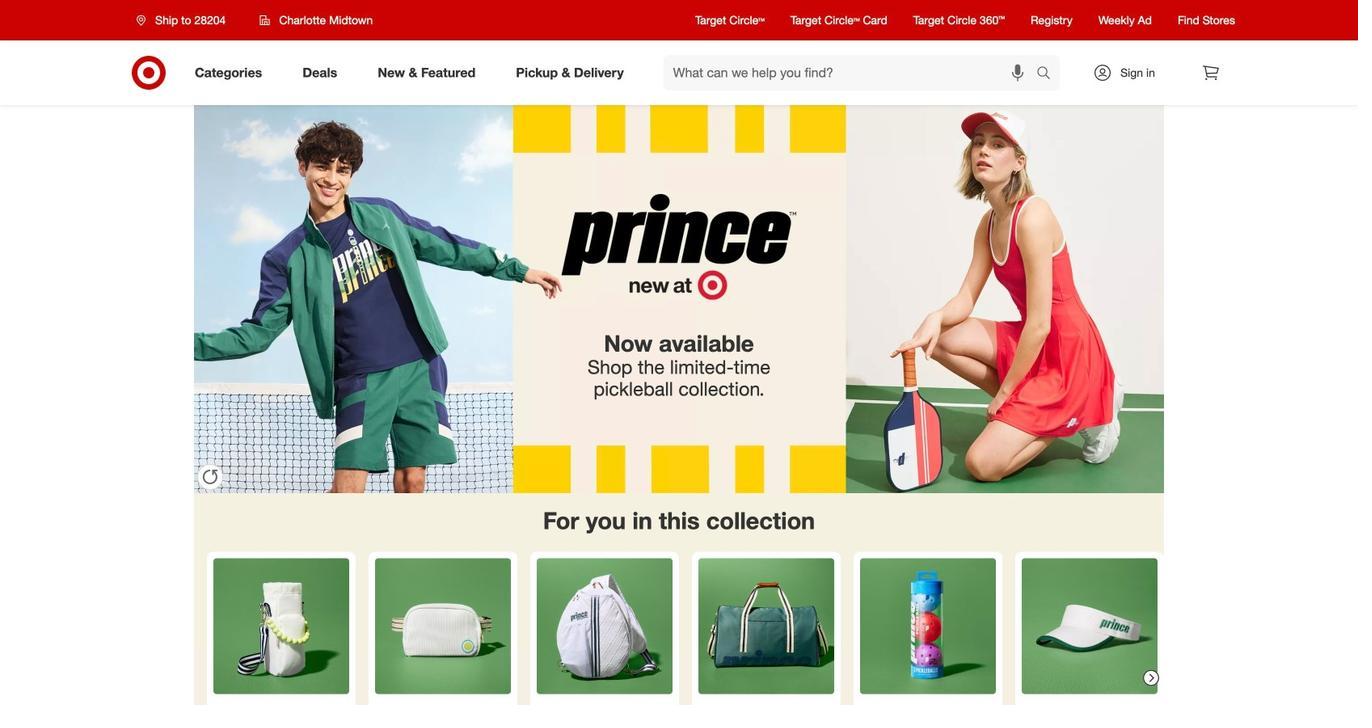 Task type: locate. For each thing, give the bounding box(es) containing it.
prince pickleball belt bag -cream image
[[375, 558, 511, 694]]

prince pickleball ball red/blue/purple - 3pk image
[[861, 558, 996, 694]]

prince pickleball duffel sports equipment bag - green image
[[699, 558, 835, 694]]

What can we help you find? suggestions appear below search field
[[664, 55, 1041, 91]]



Task type: describe. For each thing, give the bounding box(es) containing it.
prince new at target image
[[194, 105, 1165, 493]]

prince pickleball sling bag - white image
[[537, 558, 673, 694]]

carousel region
[[194, 493, 1165, 705]]

prince pickleball visor hat - cream image
[[1022, 558, 1158, 694]]

prince pickleball water bottle sling - cream image
[[214, 558, 349, 694]]



Task type: vqa. For each thing, say whether or not it's contained in the screenshot.
Carousel region at the bottom of the page
yes



